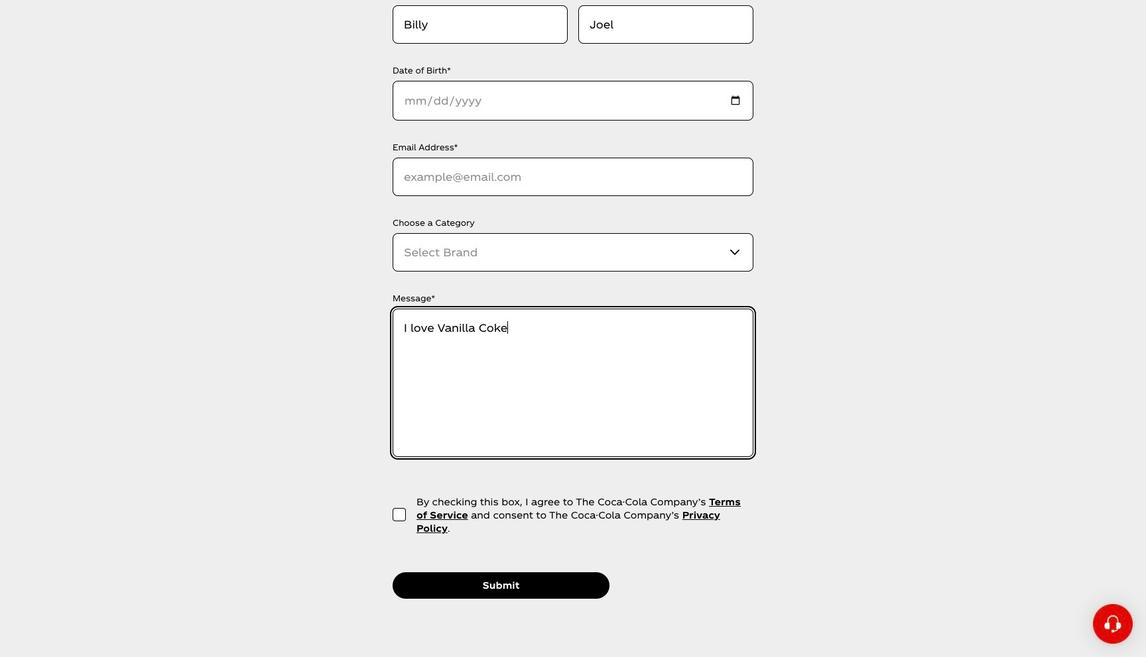 Task type: describe. For each thing, give the bounding box(es) containing it.
live chat element
[[1093, 605, 1133, 645]]

First Name* text field
[[393, 5, 568, 44]]

 By checking this box, I agree to The Coca-Cola Company's Terms of Service and consent to The Coca-Cola Company's Privacy Policy. checkbox
[[393, 509, 406, 522]]

Message* text field
[[393, 309, 753, 458]]

Last Name* text field
[[578, 5, 753, 44]]



Task type: locate. For each thing, give the bounding box(es) containing it.
Date of Birth*   Please Enter date in mm/dd/yyyy format only
 date field
[[393, 81, 753, 121]]

Email Address* email field
[[393, 158, 753, 196]]



